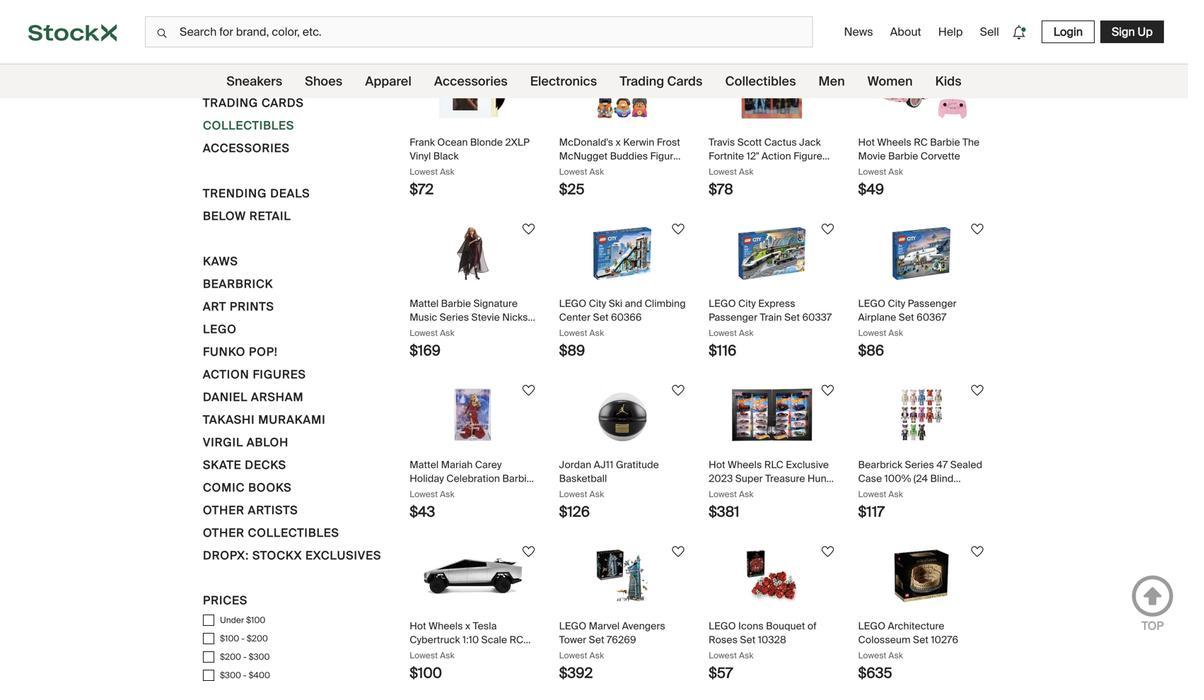 Task type: describe. For each thing, give the bounding box(es) containing it.
ask inside lego city ski and climbing center set 60366 lowest ask $89
[[590, 328, 604, 338]]

mcdonald's x kerwin frost mcnugget buddies figures set of 6 image
[[573, 66, 672, 119]]

rc inside hot wheels rc barbie the movie barbie corvette lowest ask $49
[[914, 136, 928, 149]]

daniel arsham button
[[203, 388, 304, 411]]

set inside "mcdonald's x kerwin frost mcnugget buddies figures set of 6"
[[559, 163, 575, 176]]

jack
[[799, 136, 821, 149]]

12"
[[747, 149, 759, 163]]

lego city express passenger train set 60337 image
[[723, 227, 822, 280]]

lowest inside hot wheels rc barbie the movie barbie corvette lowest ask $49
[[858, 166, 887, 177]]

collectibles inside home / collectibles
[[435, 5, 481, 16]]

art
[[203, 299, 226, 314]]

marvel
[[589, 620, 620, 633]]

retail
[[250, 209, 291, 224]]

ocean
[[437, 136, 468, 149]]

$100 - $200
[[220, 633, 268, 644]]

1 horizontal spatial $200
[[247, 633, 268, 644]]

mattel barbie signature music series stevie nicks doll
[[410, 297, 528, 337]]

series inside 'mattel barbie signature music series stevie nicks doll'
[[440, 311, 469, 324]]

virgil abloh
[[203, 435, 289, 450]]

hot wheels rc barbie the movie barbie corvette lowest ask $49
[[858, 136, 980, 198]]

lego marvel avengers tower set 76269
[[559, 620, 665, 646]]

6
[[589, 163, 595, 176]]

kaws button
[[203, 253, 238, 275]]

bouquet
[[766, 620, 805, 633]]

electronics button
[[203, 71, 289, 94]]

mcnugget
[[559, 149, 608, 163]]

books
[[248, 480, 292, 495]]

follow image for $78
[[819, 59, 836, 76]]

follow image for $43
[[520, 382, 537, 399]]

news
[[844, 24, 873, 39]]

series inside the bearbrick series 47 sealed case 100% (24 blind boxes)
[[905, 458, 934, 471]]

lego for lego city passenger airplane set 60367 lowest ask $86
[[858, 297, 886, 310]]

2xlp
[[505, 136, 530, 149]]

hot wheels rlc exclusive 2023 super treasure hunt set
[[709, 458, 830, 499]]

sneakers inside product category switcher element
[[227, 73, 282, 89]]

- for $100
[[241, 633, 245, 644]]

bearbrick button
[[203, 275, 273, 298]]

takashi murakami
[[203, 412, 326, 427]]

action inside travis scott cactus jack fortnite 12" action figure duo set
[[762, 149, 791, 163]]

lowest inside lowest ask $381
[[709, 489, 737, 500]]

lego icons bouquet of roses set 10328 image
[[723, 550, 822, 603]]

lowest inside the frank ocean blonde 2xlp vinyl black lowest ask $72
[[410, 166, 438, 177]]

trading inside button
[[203, 95, 258, 110]]

hot for $49
[[858, 136, 875, 149]]

$72
[[410, 180, 434, 198]]

kerwin
[[623, 136, 655, 149]]

doll inside mattel mariah carey holiday celebration barbie doll
[[410, 486, 428, 499]]

funko pop!
[[203, 344, 278, 359]]

hot wheels x tesla cybertruck 1:10 scale rc car (2021 version w/ cyberquad)
[[410, 620, 524, 674]]

version
[[455, 647, 490, 660]]

follow image for $117
[[969, 382, 986, 399]]

help
[[938, 24, 963, 39]]

ask inside the lego city express passenger train set 60337 lowest ask $116
[[739, 328, 754, 338]]

set inside lego architecture colosseum set 10276
[[913, 633, 929, 646]]

hot inside hot wheels rlc exclusive 2023 super treasure hunt set
[[709, 458, 725, 471]]

sneakers link
[[227, 64, 282, 98]]

kids link
[[936, 64, 962, 98]]

celebration
[[446, 472, 500, 485]]

lowest inside lego city passenger airplane set 60367 lowest ask $86
[[858, 328, 887, 338]]

help link
[[933, 19, 969, 45]]

lowest inside the lego city express passenger train set 60337 lowest ask $116
[[709, 328, 737, 338]]

mcdonald's
[[559, 136, 613, 149]]

funko
[[203, 344, 246, 359]]

mattel mariah carey holiday celebration barbie doll
[[410, 458, 533, 499]]

other artists
[[203, 503, 298, 518]]

set inside travis scott cactus jack fortnite 12" action figure duo set
[[730, 163, 746, 176]]

comic books
[[203, 480, 292, 495]]

cards inside product category switcher element
[[667, 73, 703, 89]]

barbie up the corvette
[[930, 136, 960, 149]]

exclusives
[[306, 548, 381, 563]]

$43
[[410, 503, 435, 521]]

1 horizontal spatial $300
[[249, 651, 270, 662]]

lowest down 'roses'
[[709, 650, 737, 661]]

lowest ask $78
[[709, 166, 754, 198]]

under
[[220, 615, 244, 626]]

/
[[427, 4, 430, 17]]

0 vertical spatial shoes
[[203, 28, 245, 42]]

holiday
[[410, 472, 444, 485]]

figures inside action figures button
[[253, 367, 306, 382]]

stockx
[[252, 548, 302, 563]]

100%
[[885, 472, 911, 485]]

men
[[819, 73, 845, 89]]

trading inside product category switcher element
[[620, 73, 664, 89]]

ask inside "lowest ask $25"
[[590, 166, 604, 177]]

$200 - $300
[[220, 651, 270, 662]]

collectibles inside button
[[248, 526, 339, 540]]

lowest ask $381
[[709, 489, 754, 521]]

about
[[890, 24, 921, 39]]

action figures
[[203, 367, 306, 382]]

lowest inside 'lowest ask $169'
[[410, 328, 438, 338]]

city inside lego city passenger airplane set 60367 lowest ask $86
[[888, 297, 906, 310]]

set inside lego city passenger airplane set 60367 lowest ask $86
[[899, 311, 914, 324]]

airplane
[[858, 311, 896, 324]]

hunt
[[808, 472, 830, 485]]

kaws
[[203, 254, 238, 269]]

- for $200
[[243, 651, 247, 662]]

hot wheels rc barbie the movie barbie corvette image
[[872, 66, 971, 119]]

other for other collectibles
[[203, 526, 245, 540]]

travis scott cactus jack fortnite 12" action figure duo set image
[[723, 66, 822, 119]]

hot for version
[[410, 620, 426, 633]]

trending deals
[[203, 186, 310, 201]]

ask inside the frank ocean blonde 2xlp vinyl black lowest ask $72
[[440, 166, 455, 177]]

set inside lego icons bouquet of roses set 10328
[[740, 633, 756, 646]]

barbie inside 'mattel barbie signature music series stevie nicks doll'
[[441, 297, 471, 310]]

frank ocean blonde 2xlp vinyl black image
[[424, 66, 523, 119]]

0 vertical spatial sneakers
[[203, 5, 268, 20]]

below retail button
[[203, 207, 291, 230]]

cyberquad)
[[410, 660, 463, 674]]

sell link
[[974, 19, 1005, 45]]

ask inside lowest ask $117
[[889, 489, 903, 500]]

city for $116
[[738, 297, 756, 310]]

lego for lego
[[203, 322, 237, 337]]

1 vertical spatial $300
[[220, 670, 241, 681]]

lego for lego city ski and climbing center set 60366 lowest ask $89
[[559, 297, 587, 310]]

$381
[[709, 503, 740, 521]]

dropx: stockx exclusives button
[[203, 547, 381, 569]]

prices
[[203, 593, 248, 608]]

sign up button
[[1101, 21, 1164, 43]]

bearbrick for bearbrick series 47 sealed case 100% (24 blind boxes)
[[858, 458, 903, 471]]

apparel inside product category switcher element
[[365, 73, 412, 89]]

$300 - $400
[[220, 670, 270, 681]]

$400
[[249, 670, 270, 681]]

0 horizontal spatial $100
[[220, 633, 239, 644]]

dropx: stockx exclusives
[[203, 548, 381, 563]]

apparel link
[[365, 64, 412, 98]]

bearbrick for bearbrick
[[203, 277, 273, 291]]

home / collectibles
[[398, 4, 481, 17]]

electronics inside product category switcher element
[[530, 73, 597, 89]]

travis scott cactus jack fortnite 12" action figure duo set
[[709, 136, 823, 176]]

lowest inside lowest ask $117
[[858, 489, 887, 500]]

apparel button
[[203, 49, 258, 71]]

lego city ski and climbing center set 60366 image
[[573, 227, 672, 280]]

1 electronics from the left
[[203, 73, 289, 88]]

barbie right the movie
[[888, 149, 918, 163]]

notification unread icon image
[[1009, 22, 1029, 42]]

barbie inside mattel mariah carey holiday celebration barbie doll
[[503, 472, 533, 485]]

frank ocean blonde 2xlp vinyl black lowest ask $72
[[410, 136, 530, 198]]

60337
[[802, 311, 832, 324]]

trading cards button
[[203, 94, 304, 117]]

sealed
[[950, 458, 983, 471]]

architecture
[[888, 620, 945, 633]]

lego architecture colosseum set 10276 image
[[872, 550, 971, 603]]

colosseum
[[858, 633, 911, 646]]

skate decks button
[[203, 456, 286, 479]]

mattel for $43
[[410, 458, 439, 471]]

roses
[[709, 633, 738, 646]]

tower
[[559, 633, 587, 646]]

sneakers button
[[203, 4, 268, 26]]

lowest ask for set
[[709, 650, 754, 661]]

shoes button
[[203, 26, 245, 49]]

login
[[1054, 24, 1083, 39]]



Task type: vqa. For each thing, say whether or not it's contained in the screenshot.
$100 - $200
yes



Task type: locate. For each thing, give the bounding box(es) containing it.
follow image for $49
[[969, 59, 986, 76]]

action figures button
[[203, 366, 306, 388]]

nicks
[[502, 311, 528, 324]]

ask inside the jordan aj11 gratitude basketball lowest ask $126
[[590, 489, 604, 500]]

set down express
[[784, 311, 800, 324]]

other for other artists
[[203, 503, 245, 518]]

wheels inside hot wheels rc barbie the movie barbie corvette lowest ask $49
[[877, 136, 912, 149]]

x inside "mcdonald's x kerwin frost mcnugget buddies figures set of 6"
[[616, 136, 621, 149]]

0 vertical spatial accessories
[[434, 73, 508, 89]]

electronics down apparel button
[[203, 73, 289, 88]]

lego for lego marvel avengers tower set 76269
[[559, 620, 587, 633]]

lowest inside "lowest ask $25"
[[559, 166, 588, 177]]

2 vertical spatial wheels
[[429, 620, 463, 633]]

0 vertical spatial trading cards
[[620, 73, 703, 89]]

doll down music
[[410, 324, 428, 337]]

1 horizontal spatial trading
[[620, 73, 664, 89]]

action up daniel
[[203, 367, 249, 382]]

bearbrick up art prints
[[203, 277, 273, 291]]

other up dropx:
[[203, 526, 245, 540]]

sort
[[871, 13, 890, 26]]

login button
[[1042, 21, 1095, 43]]

daniel
[[203, 390, 248, 405]]

0 horizontal spatial trading
[[203, 95, 258, 110]]

ask inside lowest ask $78
[[739, 166, 754, 177]]

1 vertical spatial wheels
[[728, 458, 762, 471]]

1 horizontal spatial apparel
[[365, 73, 412, 89]]

lego up center
[[559, 297, 587, 310]]

0 vertical spatial hot
[[858, 136, 875, 149]]

follow image for $126
[[670, 382, 687, 399]]

0 horizontal spatial action
[[203, 367, 249, 382]]

0 horizontal spatial accessories
[[203, 141, 290, 156]]

1 vertical spatial figures
[[253, 367, 306, 382]]

shoes down sneakers button
[[203, 28, 245, 42]]

sort by featured
[[871, 13, 951, 26]]

lego for lego architecture colosseum set 10276
[[858, 620, 886, 633]]

below
[[203, 209, 246, 224]]

Search... search field
[[145, 16, 813, 47]]

1 horizontal spatial cards
[[667, 73, 703, 89]]

lego inside lego marvel avengers tower set 76269
[[559, 620, 587, 633]]

blind
[[931, 472, 954, 485]]

featured
[[909, 13, 951, 26]]

lowest ask for 76269
[[559, 650, 604, 661]]

lego for lego icons bouquet of roses set 10328
[[709, 620, 736, 633]]

rc right scale
[[510, 633, 524, 646]]

passenger up 60367
[[908, 297, 957, 310]]

10328
[[758, 633, 786, 646]]

electronics
[[203, 73, 289, 88], [530, 73, 597, 89]]

lego up the colosseum at the bottom right of page
[[858, 620, 886, 633]]

set up $25
[[559, 163, 575, 176]]

express
[[758, 297, 796, 310]]

- for $300
[[243, 670, 247, 681]]

hot wheels rlc exclusive 2023 super treasure hunt set image
[[723, 388, 822, 441]]

of right bouquet
[[808, 620, 817, 633]]

stevie
[[471, 311, 500, 324]]

art prints button
[[203, 298, 274, 320]]

blonde
[[470, 136, 503, 149]]

comic
[[203, 480, 245, 495]]

0 vertical spatial -
[[241, 633, 245, 644]]

x up buddies
[[616, 136, 621, 149]]

4 lowest ask from the left
[[858, 650, 903, 661]]

1 horizontal spatial series
[[905, 458, 934, 471]]

0 vertical spatial action
[[762, 149, 791, 163]]

mattel mariah carey holiday celebration barbie doll image
[[424, 388, 523, 441]]

action
[[762, 149, 791, 163], [203, 367, 249, 382]]

0 horizontal spatial bearbrick
[[203, 277, 273, 291]]

2 horizontal spatial wheels
[[877, 136, 912, 149]]

rc up the corvette
[[914, 136, 928, 149]]

jordan
[[559, 458, 592, 471]]

collectibles
[[435, 5, 481, 16], [725, 73, 796, 89], [203, 118, 294, 133], [248, 526, 339, 540]]

0 vertical spatial $300
[[249, 651, 270, 662]]

trading up the kerwin
[[620, 73, 664, 89]]

0 vertical spatial other
[[203, 503, 245, 518]]

city inside the lego city express passenger train set 60337 lowest ask $116
[[738, 297, 756, 310]]

x up 1:10
[[465, 620, 471, 633]]

0 vertical spatial x
[[616, 136, 621, 149]]

1 horizontal spatial trading cards
[[620, 73, 703, 89]]

daniel arsham
[[203, 390, 304, 405]]

2 city from the left
[[738, 297, 756, 310]]

set down 2023
[[709, 486, 724, 499]]

figures down frost on the top
[[650, 149, 685, 163]]

lowest ask down tower
[[559, 650, 604, 661]]

$89
[[559, 342, 585, 360]]

lego
[[559, 297, 587, 310], [709, 297, 736, 310], [858, 297, 886, 310], [203, 322, 237, 337], [559, 620, 587, 633], [709, 620, 736, 633], [858, 620, 886, 633]]

hot inside hot wheels rc barbie the movie barbie corvette lowest ask $49
[[858, 136, 875, 149]]

$100 up "$100 - $200"
[[246, 615, 265, 626]]

wheels up the super
[[728, 458, 762, 471]]

comic books button
[[203, 479, 292, 502]]

3 city from the left
[[888, 297, 906, 310]]

virgil abloh button
[[203, 434, 289, 456]]

$169
[[410, 342, 441, 360]]

music
[[410, 311, 437, 324]]

1 vertical spatial shoes
[[305, 73, 343, 89]]

accessories inside product category switcher element
[[434, 73, 508, 89]]

trading down electronics button
[[203, 95, 258, 110]]

lego up 'roses'
[[709, 620, 736, 633]]

mattel barbie signature music series stevie nicks doll image
[[424, 227, 523, 280]]

1 vertical spatial $100
[[220, 633, 239, 644]]

lego inside lego city passenger airplane set 60367 lowest ask $86
[[858, 297, 886, 310]]

2 vertical spatial -
[[243, 670, 247, 681]]

1 vertical spatial mattel
[[410, 458, 439, 471]]

1 vertical spatial hot
[[709, 458, 725, 471]]

- down under $100
[[241, 633, 245, 644]]

lowest inside the jordan aj11 gratitude basketball lowest ask $126
[[559, 489, 588, 500]]

2 mattel from the top
[[410, 458, 439, 471]]

hot up 2023
[[709, 458, 725, 471]]

lowest down the colosseum at the bottom right of page
[[858, 650, 887, 661]]

trading cards
[[620, 73, 703, 89], [203, 95, 304, 110]]

other collectibles button
[[203, 524, 339, 547]]

2 doll from the top
[[410, 486, 428, 499]]

2023
[[709, 472, 733, 485]]

lowest ask down the colosseum at the bottom right of page
[[858, 650, 903, 661]]

1 vertical spatial series
[[905, 458, 934, 471]]

x inside hot wheels x tesla cybertruck 1:10 scale rc car (2021 version w/ cyberquad)
[[465, 620, 471, 633]]

lowest down music
[[410, 328, 438, 338]]

action down cactus
[[762, 149, 791, 163]]

bearbrick inside the bearbrick series 47 sealed case 100% (24 blind boxes)
[[858, 458, 903, 471]]

doll down holiday
[[410, 486, 428, 499]]

0 vertical spatial $100
[[246, 615, 265, 626]]

0 vertical spatial $200
[[247, 633, 268, 644]]

collectibles up scott
[[725, 73, 796, 89]]

mattel up music
[[410, 297, 439, 310]]

wheels for $49
[[877, 136, 912, 149]]

$100
[[246, 615, 265, 626], [220, 633, 239, 644]]

set left 60367
[[899, 311, 914, 324]]

lowest
[[410, 166, 438, 177], [559, 166, 588, 177], [709, 166, 737, 177], [858, 166, 887, 177], [410, 328, 438, 338], [559, 328, 588, 338], [709, 328, 737, 338], [858, 328, 887, 338], [410, 489, 438, 500], [559, 489, 588, 500], [709, 489, 737, 500], [858, 489, 887, 500], [410, 650, 438, 661], [559, 650, 588, 661], [709, 650, 737, 661], [858, 650, 887, 661]]

deals
[[270, 186, 310, 201]]

lego architecture colosseum set 10276
[[858, 620, 959, 646]]

follow image for $169
[[520, 221, 537, 238]]

rc inside hot wheels x tesla cybertruck 1:10 scale rc car (2021 version w/ cyberquad)
[[510, 633, 524, 646]]

travis
[[709, 136, 735, 149]]

ask inside 'lowest ask $169'
[[440, 328, 455, 338]]

icons
[[738, 620, 764, 633]]

wheels up the 'cybertruck'
[[429, 620, 463, 633]]

series up (24
[[905, 458, 934, 471]]

$117
[[858, 503, 885, 521]]

2 horizontal spatial hot
[[858, 136, 875, 149]]

collectibles right /
[[435, 5, 481, 16]]

passenger inside the lego city express passenger train set 60337 lowest ask $116
[[709, 311, 758, 324]]

stockx logo image
[[28, 24, 117, 41]]

takashi
[[203, 412, 255, 427]]

passenger inside lego city passenger airplane set 60367 lowest ask $86
[[908, 297, 957, 310]]

$200 up $200 - $300 on the bottom left of page
[[247, 633, 268, 644]]

lego city passenger airplane set 60367 image
[[872, 227, 971, 280]]

follow image for $89
[[670, 221, 687, 238]]

hot wheels x tesla cybertruck 1:10 scale rc car (2021 version w/ cyberquad) image
[[424, 550, 523, 603]]

carey
[[475, 458, 502, 471]]

takashi murakami button
[[203, 411, 326, 434]]

0 vertical spatial bearbrick
[[203, 277, 273, 291]]

0 vertical spatial rc
[[914, 136, 928, 149]]

scott
[[738, 136, 762, 149]]

1 horizontal spatial $100
[[246, 615, 265, 626]]

sneakers up trading cards button
[[227, 73, 282, 89]]

trading cards up frost on the top
[[620, 73, 703, 89]]

1 vertical spatial doll
[[410, 486, 428, 499]]

ask inside lowest ask $381
[[739, 489, 754, 500]]

collectibles inside product category switcher element
[[725, 73, 796, 89]]

follow image for $72
[[520, 59, 537, 76]]

bearbrick up the case on the bottom right of page
[[858, 458, 903, 471]]

set left 60366
[[593, 311, 609, 324]]

collectibles up dropx: stockx exclusives
[[248, 526, 339, 540]]

lego inside lego city ski and climbing center set 60366 lowest ask $89
[[559, 297, 587, 310]]

by
[[893, 13, 905, 26]]

city inside lego city ski and climbing center set 60366 lowest ask $89
[[589, 297, 606, 310]]

- left $400
[[243, 670, 247, 681]]

2 lowest ask from the left
[[559, 650, 604, 661]]

set down architecture
[[913, 633, 929, 646]]

trading cards link
[[620, 64, 703, 98]]

follow image
[[520, 59, 537, 76], [819, 59, 836, 76], [969, 59, 986, 76], [520, 221, 537, 238], [819, 221, 836, 238], [969, 221, 986, 238], [819, 382, 836, 399], [520, 543, 537, 560], [969, 543, 986, 560]]

figures inside "mcdonald's x kerwin frost mcnugget buddies figures set of 6"
[[650, 149, 685, 163]]

1 vertical spatial rc
[[510, 633, 524, 646]]

fortnite
[[709, 149, 744, 163]]

0 horizontal spatial x
[[465, 620, 471, 633]]

1 horizontal spatial bearbrick
[[858, 458, 903, 471]]

0 horizontal spatial cards
[[262, 95, 304, 110]]

$116
[[709, 342, 737, 360]]

passenger up $116
[[709, 311, 758, 324]]

0 horizontal spatial passenger
[[709, 311, 758, 324]]

apparel down the "shoes" button in the top left of the page
[[203, 50, 258, 65]]

city left the ski
[[589, 297, 606, 310]]

set down marvel
[[589, 633, 605, 646]]

apparel right shoes link
[[365, 73, 412, 89]]

mattel for $169
[[410, 297, 439, 310]]

0 vertical spatial figures
[[650, 149, 685, 163]]

0 horizontal spatial $200
[[220, 651, 241, 662]]

sneakers up the "shoes" button in the top left of the page
[[203, 5, 268, 20]]

1 other from the top
[[203, 503, 245, 518]]

rc
[[914, 136, 928, 149], [510, 633, 524, 646]]

0 vertical spatial passenger
[[908, 297, 957, 310]]

0 vertical spatial of
[[577, 163, 586, 176]]

wheels
[[877, 136, 912, 149], [728, 458, 762, 471], [429, 620, 463, 633]]

lego for lego city express passenger train set 60337 lowest ask $116
[[709, 297, 736, 310]]

$300 up $400
[[249, 651, 270, 662]]

(24
[[914, 472, 928, 485]]

set inside lego city ski and climbing center set 60366 lowest ask $89
[[593, 311, 609, 324]]

cards inside button
[[262, 95, 304, 110]]

1 horizontal spatial electronics
[[530, 73, 597, 89]]

lowest down fortnite
[[709, 166, 737, 177]]

back to top image
[[1132, 575, 1174, 618]]

corvette
[[921, 149, 960, 163]]

frank
[[410, 136, 435, 149]]

skate decks
[[203, 458, 286, 473]]

action inside button
[[203, 367, 249, 382]]

0 horizontal spatial electronics
[[203, 73, 289, 88]]

other down comic
[[203, 503, 245, 518]]

shoes left apparel link on the top
[[305, 73, 343, 89]]

lego inside lego icons bouquet of roses set 10328
[[709, 620, 736, 633]]

of left 6
[[577, 163, 586, 176]]

1 horizontal spatial figures
[[650, 149, 685, 163]]

1 vertical spatial of
[[808, 620, 817, 633]]

1 vertical spatial $200
[[220, 651, 241, 662]]

1 horizontal spatial hot
[[709, 458, 725, 471]]

shoes inside product category switcher element
[[305, 73, 343, 89]]

lowest down holiday
[[410, 489, 438, 500]]

1 doll from the top
[[410, 324, 428, 337]]

dropx:
[[203, 548, 249, 563]]

1 mattel from the top
[[410, 297, 439, 310]]

hot up the 'cybertruck'
[[410, 620, 426, 633]]

lowest ask $117
[[858, 489, 903, 521]]

0 vertical spatial trading
[[620, 73, 664, 89]]

lowest up $116
[[709, 328, 737, 338]]

mattel inside mattel mariah carey holiday celebration barbie doll
[[410, 458, 439, 471]]

1 horizontal spatial wheels
[[728, 458, 762, 471]]

city for ask
[[589, 297, 606, 310]]

doll
[[410, 324, 428, 337], [410, 486, 428, 499]]

city left express
[[738, 297, 756, 310]]

1 vertical spatial -
[[243, 651, 247, 662]]

lego up $116
[[709, 297, 736, 310]]

accessories down the search... search field
[[434, 73, 508, 89]]

mcdonald's x kerwin frost mcnugget buddies figures set of 6
[[559, 136, 685, 176]]

product category switcher element
[[0, 64, 1188, 98]]

1 vertical spatial accessories
[[203, 141, 290, 156]]

1 horizontal spatial accessories
[[434, 73, 508, 89]]

below retail
[[203, 209, 291, 224]]

decks
[[245, 458, 286, 473]]

passenger
[[908, 297, 957, 310], [709, 311, 758, 324]]

rlc
[[764, 458, 784, 471]]

0 horizontal spatial of
[[577, 163, 586, 176]]

lowest inside lowest ask $43
[[410, 489, 438, 500]]

lowest down center
[[559, 328, 588, 338]]

artists
[[248, 503, 298, 518]]

ask inside hot wheels rc barbie the movie barbie corvette lowest ask $49
[[889, 166, 903, 177]]

lowest down the movie
[[858, 166, 887, 177]]

1:10
[[463, 633, 479, 646]]

follow image for $116
[[819, 221, 836, 238]]

1 vertical spatial other
[[203, 526, 245, 540]]

lowest ask for 1:10
[[410, 650, 455, 661]]

lego icons bouquet of roses set 10328
[[709, 620, 817, 646]]

series right music
[[440, 311, 469, 324]]

$86
[[858, 342, 884, 360]]

trading cards down electronics button
[[203, 95, 304, 110]]

electronics up mcdonald's
[[530, 73, 597, 89]]

1 vertical spatial action
[[203, 367, 249, 382]]

0 vertical spatial mattel
[[410, 297, 439, 310]]

0 horizontal spatial hot
[[410, 620, 426, 633]]

barbie right celebration
[[503, 472, 533, 485]]

1 horizontal spatial rc
[[914, 136, 928, 149]]

1 vertical spatial trading cards
[[203, 95, 304, 110]]

follow image for $86
[[969, 221, 986, 238]]

2 horizontal spatial city
[[888, 297, 906, 310]]

gratitude
[[616, 458, 659, 471]]

of inside lego icons bouquet of roses set 10328
[[808, 620, 817, 633]]

mattel up holiday
[[410, 458, 439, 471]]

1 horizontal spatial shoes
[[305, 73, 343, 89]]

skate
[[203, 458, 242, 473]]

wheels for version
[[429, 620, 463, 633]]

ask inside lego city passenger airplane set 60367 lowest ask $86
[[889, 328, 903, 338]]

jordan aj11 gratitude basketball image
[[573, 388, 672, 441]]

lego up tower
[[559, 620, 587, 633]]

lego marvel avengers tower set 76269 image
[[573, 550, 672, 603]]

lowest ask down the 'cybertruck'
[[410, 650, 455, 661]]

lego inside the lego city express passenger train set 60337 lowest ask $116
[[709, 297, 736, 310]]

0 horizontal spatial shoes
[[203, 28, 245, 42]]

0 vertical spatial series
[[440, 311, 469, 324]]

of inside "mcdonald's x kerwin frost mcnugget buddies figures set of 6"
[[577, 163, 586, 176]]

1 horizontal spatial of
[[808, 620, 817, 633]]

$300 down $200 - $300 on the bottom left of page
[[220, 670, 241, 681]]

other inside button
[[203, 526, 245, 540]]

1 lowest ask from the left
[[410, 650, 455, 661]]

virgil
[[203, 435, 243, 450]]

1 city from the left
[[589, 297, 606, 310]]

$200 down "$100 - $200"
[[220, 651, 241, 662]]

lowest inside lego city ski and climbing center set 60366 lowest ask $89
[[559, 328, 588, 338]]

lowest down vinyl
[[410, 166, 438, 177]]

ask inside lowest ask $43
[[440, 489, 455, 500]]

2 other from the top
[[203, 526, 245, 540]]

0 horizontal spatial city
[[589, 297, 606, 310]]

3 lowest ask from the left
[[709, 650, 754, 661]]

lowest up $25
[[559, 166, 588, 177]]

set down icons
[[740, 633, 756, 646]]

collectibles down trading cards button
[[203, 118, 294, 133]]

0 horizontal spatial series
[[440, 311, 469, 324]]

city
[[589, 297, 606, 310], [738, 297, 756, 310], [888, 297, 906, 310]]

cactus
[[764, 136, 797, 149]]

- up $300 - $400
[[243, 651, 247, 662]]

city up airplane
[[888, 297, 906, 310]]

other inside button
[[203, 503, 245, 518]]

0 vertical spatial wheels
[[877, 136, 912, 149]]

lowest up $126 on the left of page
[[559, 489, 588, 500]]

wheels inside hot wheels rlc exclusive 2023 super treasure hunt set
[[728, 458, 762, 471]]

hot inside hot wheels x tesla cybertruck 1:10 scale rc car (2021 version w/ cyberquad)
[[410, 620, 426, 633]]

trading cards inside product category switcher element
[[620, 73, 703, 89]]

set down fortnite
[[730, 163, 746, 176]]

aj11
[[594, 458, 614, 471]]

1 horizontal spatial city
[[738, 297, 756, 310]]

0 horizontal spatial figures
[[253, 367, 306, 382]]

follow image for $381
[[819, 382, 836, 399]]

frost
[[657, 136, 680, 149]]

2 electronics from the left
[[530, 73, 597, 89]]

$126
[[559, 503, 590, 521]]

follow image for $25
[[670, 59, 687, 76]]

1 horizontal spatial x
[[616, 136, 621, 149]]

mattel inside 'mattel barbie signature music series stevie nicks doll'
[[410, 297, 439, 310]]

lowest ask down 'roses'
[[709, 650, 754, 661]]

0 horizontal spatial wheels
[[429, 620, 463, 633]]

lego up airplane
[[858, 297, 886, 310]]

$25
[[559, 180, 585, 198]]

1 vertical spatial cards
[[262, 95, 304, 110]]

exclusive
[[786, 458, 829, 471]]

shoes
[[203, 28, 245, 42], [305, 73, 343, 89]]

follow image
[[670, 59, 687, 76], [670, 221, 687, 238], [520, 382, 537, 399], [670, 382, 687, 399], [969, 382, 986, 399], [670, 543, 687, 560], [819, 543, 836, 560]]

1 vertical spatial apparel
[[365, 73, 412, 89]]

$100 down the under
[[220, 633, 239, 644]]

lowest down tower
[[559, 650, 588, 661]]

hot up the movie
[[858, 136, 875, 149]]

bearbrick series 47 sealed case 100% (24 blind boxes) image
[[872, 388, 971, 441]]

boxes)
[[858, 486, 890, 499]]

basketball
[[559, 472, 607, 485]]

set inside the lego city express passenger train set 60337 lowest ask $116
[[784, 311, 800, 324]]

1 horizontal spatial action
[[762, 149, 791, 163]]

about link
[[885, 19, 927, 45]]

1 vertical spatial trading
[[203, 95, 258, 110]]

doll inside 'mattel barbie signature music series stevie nicks doll'
[[410, 324, 428, 337]]

60366
[[611, 311, 642, 324]]

1 vertical spatial sneakers
[[227, 73, 282, 89]]

1 horizontal spatial passenger
[[908, 297, 957, 310]]

0 horizontal spatial $300
[[220, 670, 241, 681]]

set inside hot wheels rlc exclusive 2023 super treasure hunt set
[[709, 486, 724, 499]]

wheels up the movie
[[877, 136, 912, 149]]

lowest inside lowest ask $78
[[709, 166, 737, 177]]

lowest down 2023
[[709, 489, 737, 500]]

lowest down airplane
[[858, 328, 887, 338]]

1 vertical spatial passenger
[[709, 311, 758, 324]]

scale
[[481, 633, 507, 646]]

duo
[[709, 163, 728, 176]]

lego inside lego architecture colosseum set 10276
[[858, 620, 886, 633]]

lowest down the case on the bottom right of page
[[858, 489, 887, 500]]

funko pop! button
[[203, 343, 278, 366]]

0 vertical spatial apparel
[[203, 50, 258, 65]]

1 vertical spatial x
[[465, 620, 471, 633]]

lowest down the 'cybertruck'
[[410, 650, 438, 661]]

0 vertical spatial cards
[[667, 73, 703, 89]]

0 vertical spatial doll
[[410, 324, 428, 337]]

kids
[[936, 73, 962, 89]]

0 horizontal spatial apparel
[[203, 50, 258, 65]]

jordan aj11 gratitude basketball lowest ask $126
[[559, 458, 659, 521]]

0 horizontal spatial trading cards
[[203, 95, 304, 110]]

0 horizontal spatial rc
[[510, 633, 524, 646]]

1 vertical spatial bearbrick
[[858, 458, 903, 471]]

wheels inside hot wheels x tesla cybertruck 1:10 scale rc car (2021 version w/ cyberquad)
[[429, 620, 463, 633]]

2 vertical spatial hot
[[410, 620, 426, 633]]

cards down electronics button
[[262, 95, 304, 110]]

set inside lego marvel avengers tower set 76269
[[589, 633, 605, 646]]

accessories down collectibles button
[[203, 141, 290, 156]]

lego up funko
[[203, 322, 237, 337]]

figures up arsham
[[253, 367, 306, 382]]

movie
[[858, 149, 886, 163]]

barbie left signature
[[441, 297, 471, 310]]

cards up frost on the top
[[667, 73, 703, 89]]



